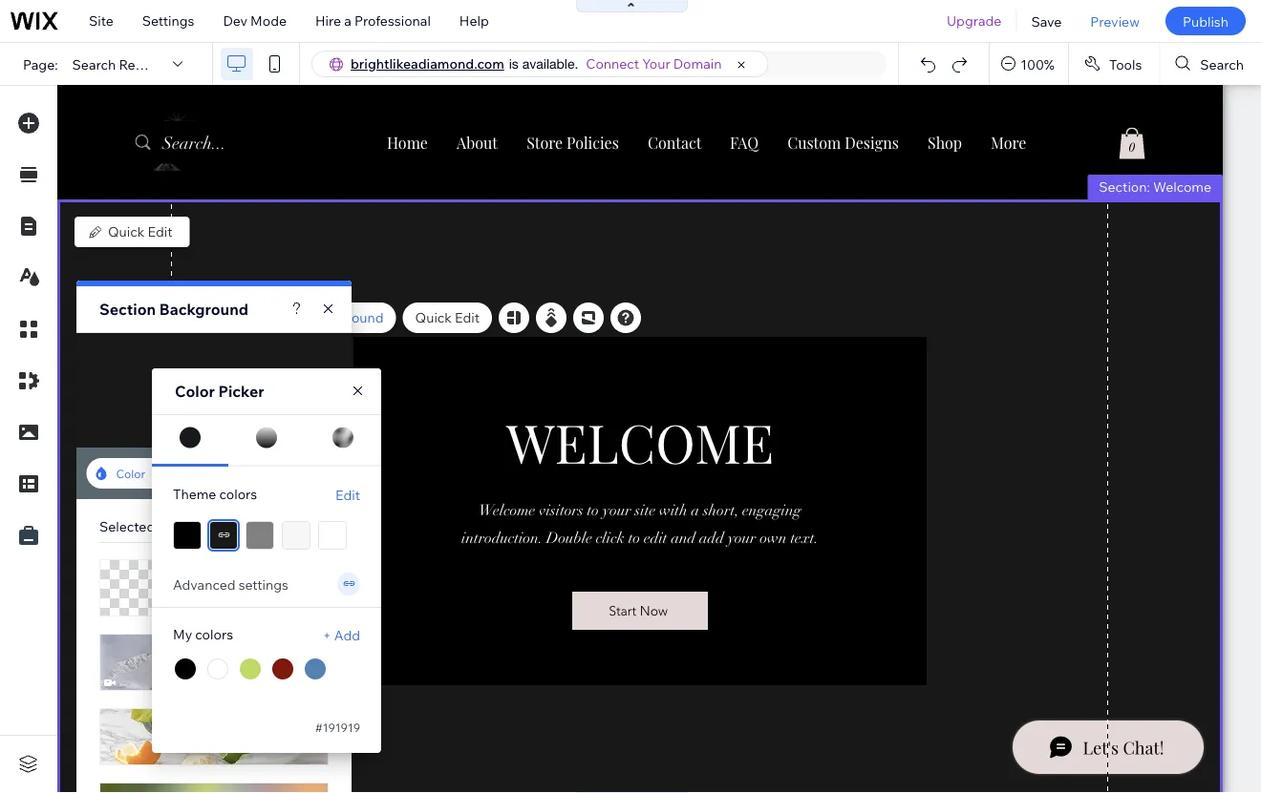 Task type: describe. For each thing, give the bounding box(es) containing it.
advanced
[[173, 577, 236, 594]]

search for search
[[1200, 56, 1244, 72]]

section:
[[1099, 179, 1150, 195]]

hire
[[315, 12, 341, 29]]

add
[[334, 628, 360, 645]]

1 horizontal spatial background
[[308, 310, 384, 326]]

help
[[459, 12, 489, 29]]

connect
[[586, 55, 639, 72]]

is available. connect your domain
[[509, 55, 722, 72]]

0 horizontal spatial edit
[[148, 224, 172, 240]]

domain
[[673, 55, 722, 72]]

dev
[[223, 12, 247, 29]]

0 horizontal spatial quick
[[108, 224, 145, 240]]

1 vertical spatial quick edit
[[415, 310, 480, 326]]

selected
[[99, 519, 155, 536]]

your
[[642, 55, 670, 72]]

colors for theme colors
[[219, 486, 257, 503]]

change
[[205, 310, 254, 326]]

image
[[204, 467, 238, 481]]

my colors
[[173, 627, 233, 644]]

+
[[323, 628, 331, 645]]

edit button
[[335, 487, 360, 505]]

dev mode
[[223, 12, 287, 29]]

1 horizontal spatial quick
[[415, 310, 452, 326]]

preview button
[[1076, 0, 1154, 42]]

selected backgrounds
[[99, 519, 239, 536]]

color for color picker
[[175, 382, 215, 401]]

publish button
[[1166, 7, 1246, 35]]

2 horizontal spatial edit
[[455, 310, 480, 326]]

section background
[[99, 300, 248, 319]]

100%
[[1021, 56, 1055, 72]]

theme
[[173, 486, 216, 503]]

my
[[173, 627, 192, 644]]

hire a professional
[[315, 12, 431, 29]]

a
[[344, 12, 352, 29]]

search for search results
[[72, 56, 116, 72]]

1 horizontal spatial section
[[257, 310, 305, 326]]

professional
[[355, 12, 431, 29]]

0 vertical spatial settings
[[142, 12, 194, 29]]

welcome
[[1153, 179, 1212, 195]]

is
[[509, 56, 519, 72]]



Task type: locate. For each thing, give the bounding box(es) containing it.
0 vertical spatial quick
[[108, 224, 145, 240]]

search
[[72, 56, 116, 72], [1200, 56, 1244, 72]]

colors down image
[[219, 486, 257, 503]]

section: welcome
[[1099, 179, 1212, 195]]

theme colors
[[173, 486, 257, 503]]

color left picker
[[175, 382, 215, 401]]

color picker
[[175, 382, 264, 401]]

0 vertical spatial edit
[[148, 224, 172, 240]]

0 vertical spatial color
[[175, 382, 215, 401]]

0 horizontal spatial color
[[116, 467, 145, 481]]

1 horizontal spatial edit
[[335, 487, 360, 504]]

1 vertical spatial quick
[[415, 310, 452, 326]]

100% button
[[990, 43, 1068, 85]]

0 horizontal spatial background
[[159, 300, 248, 319]]

available.
[[522, 56, 578, 72]]

upgrade
[[947, 12, 1002, 29]]

settings
[[239, 577, 288, 594]]

color
[[175, 382, 215, 401], [116, 467, 145, 481]]

1 horizontal spatial color
[[175, 382, 215, 401]]

+ add
[[323, 628, 360, 645]]

advanced settings
[[173, 577, 288, 594]]

colors for my colors
[[195, 627, 233, 644]]

mode
[[250, 12, 287, 29]]

1 vertical spatial edit
[[455, 310, 480, 326]]

0 vertical spatial quick edit
[[108, 224, 172, 240]]

1 vertical spatial colors
[[195, 627, 233, 644]]

change section background
[[205, 310, 384, 326]]

colors right 'my'
[[195, 627, 233, 644]]

search button
[[1160, 43, 1261, 85]]

search inside button
[[1200, 56, 1244, 72]]

#191919
[[315, 721, 360, 735]]

1 vertical spatial settings
[[200, 391, 249, 407]]

1 search from the left
[[72, 56, 116, 72]]

backgrounds
[[158, 519, 239, 536]]

0 horizontal spatial search
[[72, 56, 116, 72]]

0 horizontal spatial quick edit
[[108, 224, 172, 240]]

settings
[[142, 12, 194, 29], [200, 391, 249, 407]]

2 vertical spatial edit
[[335, 487, 360, 504]]

brightlikeadiamond.com
[[351, 55, 504, 72]]

quick edit
[[108, 224, 172, 240], [415, 310, 480, 326]]

color for color
[[116, 467, 145, 481]]

+ add button
[[323, 628, 360, 645]]

1 horizontal spatial settings
[[200, 391, 249, 407]]

0 horizontal spatial settings
[[142, 12, 194, 29]]

tools button
[[1069, 43, 1159, 85]]

quick
[[108, 224, 145, 240], [415, 310, 452, 326]]

edit
[[148, 224, 172, 240], [455, 310, 480, 326], [335, 487, 360, 504]]

publish
[[1183, 13, 1229, 29]]

0 vertical spatial colors
[[219, 486, 257, 503]]

1 vertical spatial color
[[116, 467, 145, 481]]

settings up "results"
[[142, 12, 194, 29]]

search down site
[[72, 56, 116, 72]]

0 horizontal spatial section
[[99, 300, 156, 319]]

2 search from the left
[[1200, 56, 1244, 72]]

background
[[159, 300, 248, 319], [308, 310, 384, 326]]

results
[[119, 56, 165, 72]]

1 horizontal spatial search
[[1200, 56, 1244, 72]]

picker
[[218, 382, 264, 401]]

save button
[[1017, 0, 1076, 42]]

search down "publish" 'button'
[[1200, 56, 1244, 72]]

preview
[[1091, 13, 1140, 29]]

colors
[[219, 486, 257, 503], [195, 627, 233, 644]]

site
[[89, 12, 114, 29]]

settings up image
[[200, 391, 249, 407]]

section
[[99, 300, 156, 319], [257, 310, 305, 326]]

save
[[1031, 13, 1062, 29]]

video
[[293, 467, 324, 481]]

1 horizontal spatial quick edit
[[415, 310, 480, 326]]

color up "selected"
[[116, 467, 145, 481]]

search results
[[72, 56, 165, 72]]

tools
[[1109, 56, 1142, 72]]



Task type: vqa. For each thing, say whether or not it's contained in the screenshot.
middle of
no



